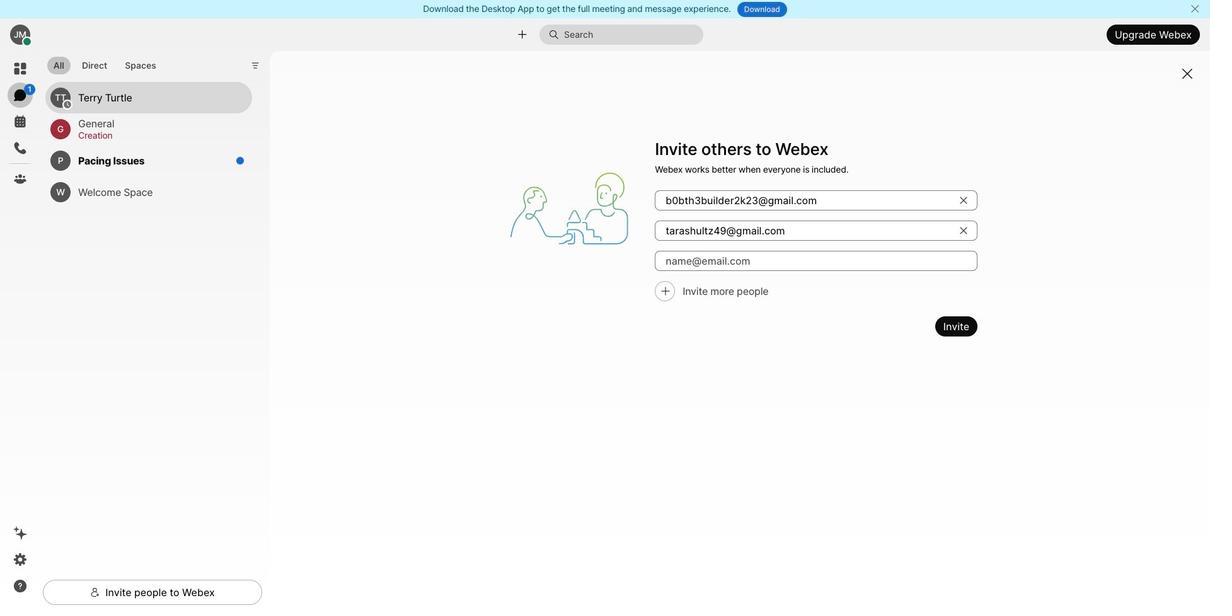 Task type: locate. For each thing, give the bounding box(es) containing it.
new messages image
[[236, 156, 245, 165]]

0 vertical spatial name@email.com email field
[[655, 191, 978, 211]]

navigation
[[0, 51, 40, 610]]

2 vertical spatial name@email.com email field
[[655, 251, 978, 271]]

tab list
[[44, 49, 166, 78]]

terry turtle list item
[[45, 82, 252, 113]]

creation element
[[78, 128, 237, 142]]

1 vertical spatial name@email.com email field
[[655, 221, 978, 241]]

invite others to webex image
[[499, 138, 640, 279]]

name@email.com email field
[[655, 191, 978, 211], [655, 221, 978, 241], [655, 251, 978, 271]]

general list item
[[45, 113, 252, 145]]



Task type: describe. For each thing, give the bounding box(es) containing it.
webex tab list
[[8, 56, 35, 192]]

cancel_16 image
[[1190, 4, 1200, 14]]

3 name@email.com email field from the top
[[655, 251, 978, 271]]

2 name@email.com email field from the top
[[655, 221, 978, 241]]

pacing issues, new messages list item
[[45, 145, 252, 176]]

welcome space list item
[[45, 176, 252, 208]]

1 name@email.com email field from the top
[[655, 191, 978, 211]]



Task type: vqa. For each thing, say whether or not it's contained in the screenshot.
Meetings tab
no



